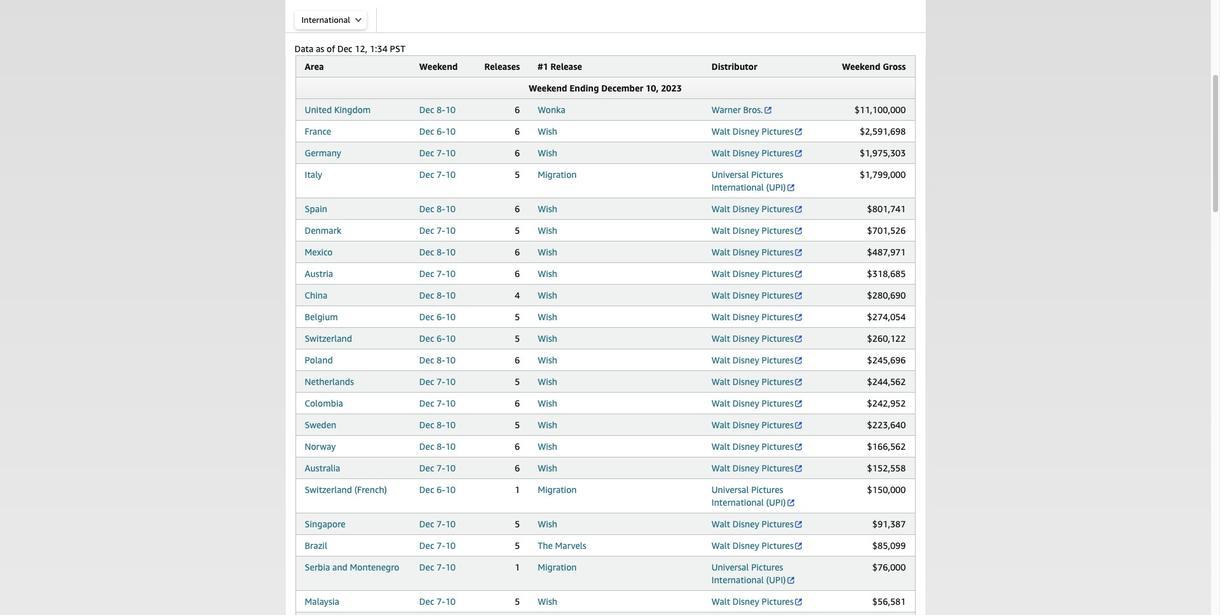Task type: locate. For each thing, give the bounding box(es) containing it.
15 wish link from the top
[[538, 463, 557, 474]]

walt for $166,562
[[712, 441, 730, 452]]

mexico
[[305, 247, 333, 257]]

dec 6-10 link for belgium
[[419, 311, 456, 322]]

6
[[515, 104, 520, 115], [515, 126, 520, 137], [515, 147, 520, 158], [515, 203, 520, 214], [515, 247, 520, 257], [515, 268, 520, 279], [515, 355, 520, 365], [515, 398, 520, 409], [515, 441, 520, 452], [515, 463, 520, 474]]

1
[[515, 484, 520, 495], [515, 562, 520, 573]]

1 5 from the top
[[515, 169, 520, 180]]

10 for serbia and montenegro
[[445, 562, 456, 573]]

11 dec 7-10 from the top
[[419, 596, 456, 607]]

pictures for $1,975,303
[[762, 147, 794, 158]]

walt for $487,971
[[712, 247, 730, 257]]

wish link for colombia
[[538, 398, 557, 409]]

walt
[[712, 126, 730, 137], [712, 147, 730, 158], [712, 203, 730, 214], [712, 225, 730, 236], [712, 247, 730, 257], [712, 268, 730, 279], [712, 290, 730, 301], [712, 311, 730, 322], [712, 333, 730, 344], [712, 355, 730, 365], [712, 376, 730, 387], [712, 398, 730, 409], [712, 420, 730, 430], [712, 441, 730, 452], [712, 463, 730, 474], [712, 519, 730, 529], [712, 540, 730, 551], [712, 596, 730, 607]]

wonka
[[538, 104, 566, 115]]

walt disney pictures link for $56,581
[[712, 596, 803, 607]]

disney for $245,696
[[733, 355, 759, 365]]

walt for $244,562
[[712, 376, 730, 387]]

5 walt from the top
[[712, 247, 730, 257]]

universal pictures international (upi)
[[712, 169, 786, 193], [712, 484, 786, 508], [712, 562, 786, 585]]

wish
[[538, 126, 557, 137], [538, 147, 557, 158], [538, 203, 557, 214], [538, 225, 557, 236], [538, 247, 557, 257], [538, 268, 557, 279], [538, 290, 557, 301], [538, 311, 557, 322], [538, 333, 557, 344], [538, 355, 557, 365], [538, 376, 557, 387], [538, 398, 557, 409], [538, 420, 557, 430], [538, 441, 557, 452], [538, 463, 557, 474], [538, 519, 557, 529], [538, 596, 557, 607]]

wish link for norway
[[538, 441, 557, 452]]

5 wish from the top
[[538, 247, 557, 257]]

disney for $242,952
[[733, 398, 759, 409]]

4 walt from the top
[[712, 225, 730, 236]]

dec 7-10 for serbia and montenegro
[[419, 562, 456, 573]]

$280,690
[[867, 290, 906, 301]]

10 for switzerland
[[445, 333, 456, 344]]

$1,975,303
[[860, 147, 906, 158]]

5 5 from the top
[[515, 376, 520, 387]]

wish link for singapore
[[538, 519, 557, 529]]

9 disney from the top
[[733, 333, 759, 344]]

china link
[[305, 290, 328, 301]]

2 vertical spatial universal pictures international (upi) link
[[712, 562, 796, 585]]

1 vertical spatial universal
[[712, 484, 749, 495]]

wish link
[[538, 126, 557, 137], [538, 147, 557, 158], [538, 203, 557, 214], [538, 225, 557, 236], [538, 247, 557, 257], [538, 268, 557, 279], [538, 290, 557, 301], [538, 311, 557, 322], [538, 333, 557, 344], [538, 355, 557, 365], [538, 376, 557, 387], [538, 398, 557, 409], [538, 420, 557, 430], [538, 441, 557, 452], [538, 463, 557, 474], [538, 519, 557, 529], [538, 596, 557, 607]]

10 for poland
[[445, 355, 456, 365]]

1 dec 6-10 from the top
[[419, 126, 456, 137]]

5 dec 8-10 link from the top
[[419, 355, 456, 365]]

singapore link
[[305, 519, 346, 529]]

3 5 from the top
[[515, 311, 520, 322]]

$245,696
[[867, 355, 906, 365]]

dec 7-10 link for singapore
[[419, 519, 456, 529]]

1 vertical spatial 1
[[515, 562, 520, 573]]

walt disney pictures for $701,526
[[712, 225, 794, 236]]

6 for france
[[515, 126, 520, 137]]

malaysia
[[305, 596, 339, 607]]

dec 7-10 link
[[419, 147, 456, 158], [419, 169, 456, 180], [419, 225, 456, 236], [419, 268, 456, 279], [419, 376, 456, 387], [419, 398, 456, 409], [419, 463, 456, 474], [419, 519, 456, 529], [419, 540, 456, 551], [419, 562, 456, 573], [419, 596, 456, 607]]

5 for netherlands
[[515, 376, 520, 387]]

dec 8-10 link for united kingdom
[[419, 104, 456, 115]]

walt for $274,054
[[712, 311, 730, 322]]

dec 8-10 for norway
[[419, 441, 456, 452]]

dec 7-10
[[419, 147, 456, 158], [419, 169, 456, 180], [419, 225, 456, 236], [419, 268, 456, 279], [419, 376, 456, 387], [419, 398, 456, 409], [419, 463, 456, 474], [419, 519, 456, 529], [419, 540, 456, 551], [419, 562, 456, 573], [419, 596, 456, 607]]

dec for netherlands
[[419, 376, 434, 387]]

7- for brazil
[[437, 540, 445, 551]]

16 walt from the top
[[712, 519, 730, 529]]

pictures for $801,741
[[762, 203, 794, 214]]

8 walt disney pictures link from the top
[[712, 311, 803, 322]]

6 walt disney pictures from the top
[[712, 268, 794, 279]]

9 wish from the top
[[538, 333, 557, 344]]

9 dec 7-10 link from the top
[[419, 540, 456, 551]]

2 universal pictures international (upi) link from the top
[[712, 484, 796, 508]]

12 wish from the top
[[538, 398, 557, 409]]

8 disney from the top
[[733, 311, 759, 322]]

walt for $318,685
[[712, 268, 730, 279]]

3 6 from the top
[[515, 147, 520, 158]]

0 vertical spatial (upi)
[[766, 182, 786, 193]]

8 walt from the top
[[712, 311, 730, 322]]

18 walt from the top
[[712, 596, 730, 607]]

6 7- from the top
[[437, 398, 445, 409]]

norway link
[[305, 441, 336, 452]]

spain link
[[305, 203, 327, 214]]

(upi)
[[766, 182, 786, 193], [766, 497, 786, 508], [766, 575, 786, 585]]

dec 8-10 link for china
[[419, 290, 456, 301]]

7 10 from the top
[[445, 247, 456, 257]]

germany
[[305, 147, 341, 158]]

australia link
[[305, 463, 340, 474]]

16 walt disney pictures link from the top
[[712, 519, 803, 529]]

the marvels
[[538, 540, 587, 551]]

1 vertical spatial universal pictures international (upi)
[[712, 484, 786, 508]]

1 vertical spatial universal pictures international (upi) link
[[712, 484, 796, 508]]

6 8- from the top
[[437, 420, 445, 430]]

3 6- from the top
[[437, 333, 445, 344]]

6 dec 8-10 link from the top
[[419, 420, 456, 430]]

4 10 from the top
[[445, 169, 456, 180]]

france link
[[305, 126, 331, 137]]

walt disney pictures
[[712, 126, 794, 137], [712, 147, 794, 158], [712, 203, 794, 214], [712, 225, 794, 236], [712, 247, 794, 257], [712, 268, 794, 279], [712, 290, 794, 301], [712, 311, 794, 322], [712, 333, 794, 344], [712, 355, 794, 365], [712, 376, 794, 387], [712, 398, 794, 409], [712, 420, 794, 430], [712, 441, 794, 452], [712, 463, 794, 474], [712, 519, 794, 529], [712, 540, 794, 551], [712, 596, 794, 607]]

netherlands link
[[305, 376, 354, 387]]

switzerland down belgium
[[305, 333, 352, 344]]

$242,952
[[867, 398, 906, 409]]

dec 8-10 link
[[419, 104, 456, 115], [419, 203, 456, 214], [419, 247, 456, 257], [419, 290, 456, 301], [419, 355, 456, 365], [419, 420, 456, 430], [419, 441, 456, 452]]

10 for france
[[445, 126, 456, 137]]

5 6 from the top
[[515, 247, 520, 257]]

the
[[538, 540, 553, 551]]

2 migration link from the top
[[538, 484, 577, 495]]

dec for china
[[419, 290, 434, 301]]

2 dec 8-10 from the top
[[419, 203, 456, 214]]

6 for colombia
[[515, 398, 520, 409]]

0 vertical spatial universal pictures international (upi)
[[712, 169, 786, 193]]

walt for $242,952
[[712, 398, 730, 409]]

5 for switzerland
[[515, 333, 520, 344]]

1 vertical spatial migration link
[[538, 484, 577, 495]]

2 horizontal spatial weekend
[[842, 61, 881, 72]]

$166,562
[[867, 441, 906, 452]]

3 universal pictures international (upi) from the top
[[712, 562, 786, 585]]

pictures for $487,971
[[762, 247, 794, 257]]

wish link for poland
[[538, 355, 557, 365]]

5 for belgium
[[515, 311, 520, 322]]

pictures for $242,952
[[762, 398, 794, 409]]

2 vertical spatial universal pictures international (upi)
[[712, 562, 786, 585]]

dec for sweden
[[419, 420, 434, 430]]

3 8- from the top
[[437, 247, 445, 257]]

17 walt from the top
[[712, 540, 730, 551]]

3 universal from the top
[[712, 562, 749, 573]]

10 for china
[[445, 290, 456, 301]]

1 vertical spatial migration
[[538, 484, 577, 495]]

dec 7-10 for netherlands
[[419, 376, 456, 387]]

16 wish link from the top
[[538, 519, 557, 529]]

4 6 from the top
[[515, 203, 520, 214]]

$274,054
[[867, 311, 906, 322]]

3 (upi) from the top
[[766, 575, 786, 585]]

1 wish from the top
[[538, 126, 557, 137]]

11 walt disney pictures link from the top
[[712, 376, 803, 387]]

2 wish link from the top
[[538, 147, 557, 158]]

11 dec 7-10 link from the top
[[419, 596, 456, 607]]

4 dec 6-10 from the top
[[419, 484, 456, 495]]

0 vertical spatial universal
[[712, 169, 749, 180]]

united kingdom
[[305, 104, 371, 115]]

10 for italy
[[445, 169, 456, 180]]

walt disney pictures for $91,387
[[712, 519, 794, 529]]

dec 8-10 for mexico
[[419, 247, 456, 257]]

3 dec 6-10 link from the top
[[419, 333, 456, 344]]

dec for australia
[[419, 463, 434, 474]]

2 vertical spatial universal
[[712, 562, 749, 573]]

15 walt from the top
[[712, 463, 730, 474]]

5 for brazil
[[515, 540, 520, 551]]

$152,558
[[867, 463, 906, 474]]

weekend for weekend gross
[[842, 61, 881, 72]]

7 walt disney pictures from the top
[[712, 290, 794, 301]]

colombia
[[305, 398, 343, 409]]

3 wish from the top
[[538, 203, 557, 214]]

switzerland for switzerland (french)
[[305, 484, 352, 495]]

international for italy
[[712, 182, 764, 193]]

disney
[[733, 126, 759, 137], [733, 147, 759, 158], [733, 203, 759, 214], [733, 225, 759, 236], [733, 247, 759, 257], [733, 268, 759, 279], [733, 290, 759, 301], [733, 311, 759, 322], [733, 333, 759, 344], [733, 355, 759, 365], [733, 376, 759, 387], [733, 398, 759, 409], [733, 420, 759, 430], [733, 441, 759, 452], [733, 463, 759, 474], [733, 519, 759, 529], [733, 540, 759, 551], [733, 596, 759, 607]]

10 10 from the top
[[445, 311, 456, 322]]

3 walt disney pictures from the top
[[712, 203, 794, 214]]

dec for mexico
[[419, 247, 434, 257]]

malaysia link
[[305, 596, 339, 607]]

dec 6-10 for france
[[419, 126, 456, 137]]

pictures for $223,640
[[762, 420, 794, 430]]

12 walt from the top
[[712, 398, 730, 409]]

14 walt disney pictures from the top
[[712, 441, 794, 452]]

dec for norway
[[419, 441, 434, 452]]

7 wish from the top
[[538, 290, 557, 301]]

switzerland down australia link
[[305, 484, 352, 495]]

3 dec 7-10 from the top
[[419, 225, 456, 236]]

wish for poland
[[538, 355, 557, 365]]

international
[[302, 15, 350, 25], [712, 182, 764, 193], [712, 497, 764, 508], [712, 575, 764, 585]]

19 10 from the top
[[445, 519, 456, 529]]

5 8- from the top
[[437, 355, 445, 365]]

1 vertical spatial switzerland
[[305, 484, 352, 495]]

as
[[316, 43, 324, 54]]

14 10 from the top
[[445, 398, 456, 409]]

3 dec 8-10 from the top
[[419, 247, 456, 257]]

22 10 from the top
[[445, 596, 456, 607]]

2 migration from the top
[[538, 484, 577, 495]]

(upi) for $76,000
[[766, 575, 786, 585]]

14 walt from the top
[[712, 441, 730, 452]]

3 dec 6-10 from the top
[[419, 333, 456, 344]]

1 horizontal spatial weekend
[[529, 83, 567, 93]]

walt for $91,387
[[712, 519, 730, 529]]

$91,387
[[873, 519, 906, 529]]

7-
[[437, 147, 445, 158], [437, 169, 445, 180], [437, 225, 445, 236], [437, 268, 445, 279], [437, 376, 445, 387], [437, 398, 445, 409], [437, 463, 445, 474], [437, 519, 445, 529], [437, 540, 445, 551], [437, 562, 445, 573], [437, 596, 445, 607]]

5
[[515, 169, 520, 180], [515, 225, 520, 236], [515, 311, 520, 322], [515, 333, 520, 344], [515, 376, 520, 387], [515, 420, 520, 430], [515, 519, 520, 529], [515, 540, 520, 551], [515, 596, 520, 607]]

bros.
[[743, 104, 763, 115]]

dec 7-10 for malaysia
[[419, 596, 456, 607]]

7- for serbia and montenegro
[[437, 562, 445, 573]]

dec 8-10
[[419, 104, 456, 115], [419, 203, 456, 214], [419, 247, 456, 257], [419, 290, 456, 301], [419, 355, 456, 365], [419, 420, 456, 430], [419, 441, 456, 452]]

walt for $223,640
[[712, 420, 730, 430]]

dec 7-10 link for serbia and montenegro
[[419, 562, 456, 573]]

walt disney pictures for $242,952
[[712, 398, 794, 409]]

2 vertical spatial migration
[[538, 562, 577, 573]]

17 wish from the top
[[538, 596, 557, 607]]

8- for norway
[[437, 441, 445, 452]]

2 dec 8-10 link from the top
[[419, 203, 456, 214]]

13 disney from the top
[[733, 420, 759, 430]]

18 walt disney pictures link from the top
[[712, 596, 803, 607]]

dec
[[338, 43, 353, 54], [419, 104, 434, 115], [419, 126, 434, 137], [419, 147, 434, 158], [419, 169, 434, 180], [419, 203, 434, 214], [419, 225, 434, 236], [419, 247, 434, 257], [419, 268, 434, 279], [419, 290, 434, 301], [419, 311, 434, 322], [419, 333, 434, 344], [419, 355, 434, 365], [419, 376, 434, 387], [419, 398, 434, 409], [419, 420, 434, 430], [419, 441, 434, 452], [419, 463, 434, 474], [419, 484, 434, 495], [419, 519, 434, 529], [419, 540, 434, 551], [419, 562, 434, 573], [419, 596, 434, 607]]

2 walt disney pictures link from the top
[[712, 147, 803, 158]]

1 migration link from the top
[[538, 169, 577, 180]]

8 7- from the top
[[437, 519, 445, 529]]

7- for germany
[[437, 147, 445, 158]]

8 dec 7-10 from the top
[[419, 519, 456, 529]]

wish for australia
[[538, 463, 557, 474]]

dec for brazil
[[419, 540, 434, 551]]

12 walt disney pictures link from the top
[[712, 398, 803, 409]]

of
[[327, 43, 335, 54]]

16 wish from the top
[[538, 519, 557, 529]]

13 wish from the top
[[538, 420, 557, 430]]

4 7- from the top
[[437, 268, 445, 279]]

walt disney pictures for $318,685
[[712, 268, 794, 279]]

10 for denmark
[[445, 225, 456, 236]]

7 disney from the top
[[733, 290, 759, 301]]

#1
[[538, 61, 548, 72]]

walt for $260,122
[[712, 333, 730, 344]]

2 vertical spatial migration link
[[538, 562, 577, 573]]

9 wish link from the top
[[538, 333, 557, 344]]

6 dec 8-10 from the top
[[419, 420, 456, 430]]

dec 8-10 for spain
[[419, 203, 456, 214]]

united kingdom link
[[305, 104, 371, 115]]

2 vertical spatial (upi)
[[766, 575, 786, 585]]

4 walt disney pictures from the top
[[712, 225, 794, 236]]

16 10 from the top
[[445, 441, 456, 452]]

universal pictures international (upi) link
[[712, 169, 796, 193], [712, 484, 796, 508], [712, 562, 796, 585]]

1 switzerland from the top
[[305, 333, 352, 344]]

10 wish link from the top
[[538, 355, 557, 365]]

data as of dec 12, 1:34 pst
[[295, 43, 406, 54]]

1 vertical spatial (upi)
[[766, 497, 786, 508]]

0 vertical spatial migration link
[[538, 169, 577, 180]]

17 disney from the top
[[733, 540, 759, 551]]

1 7- from the top
[[437, 147, 445, 158]]

dec 7-10 for brazil
[[419, 540, 456, 551]]

6- for switzerland (french)
[[437, 484, 445, 495]]

14 wish link from the top
[[538, 441, 557, 452]]

4 dec 7-10 from the top
[[419, 268, 456, 279]]

6 wish link from the top
[[538, 268, 557, 279]]

1 6- from the top
[[437, 126, 445, 137]]

universal for $76,000
[[712, 562, 749, 573]]

10 for norway
[[445, 441, 456, 452]]

10 for germany
[[445, 147, 456, 158]]

4 walt disney pictures link from the top
[[712, 225, 803, 236]]

2 dec 6-10 from the top
[[419, 311, 456, 322]]

1 universal pictures international (upi) from the top
[[712, 169, 786, 193]]

warner
[[712, 104, 741, 115]]

2 6 from the top
[[515, 126, 520, 137]]

0 horizontal spatial weekend
[[419, 61, 458, 72]]

0 vertical spatial universal pictures international (upi) link
[[712, 169, 796, 193]]

international for serbia and montenegro
[[712, 575, 764, 585]]

dec 7-10 for austria
[[419, 268, 456, 279]]

2023
[[661, 83, 682, 93]]

belgium
[[305, 311, 338, 322]]

data
[[295, 43, 314, 54]]

disney for $152,558
[[733, 463, 759, 474]]

migration link
[[538, 169, 577, 180], [538, 484, 577, 495], [538, 562, 577, 573]]

2 universal from the top
[[712, 484, 749, 495]]

sweden link
[[305, 420, 336, 430]]

7 dec 8-10 link from the top
[[419, 441, 456, 452]]

6 walt from the top
[[712, 268, 730, 279]]

montenegro
[[350, 562, 399, 573]]

walt disney pictures for $152,558
[[712, 463, 794, 474]]

disney for $487,971
[[733, 247, 759, 257]]

14 walt disney pictures link from the top
[[712, 441, 803, 452]]

0 vertical spatial switzerland
[[305, 333, 352, 344]]

10
[[445, 104, 456, 115], [445, 126, 456, 137], [445, 147, 456, 158], [445, 169, 456, 180], [445, 203, 456, 214], [445, 225, 456, 236], [445, 247, 456, 257], [445, 268, 456, 279], [445, 290, 456, 301], [445, 311, 456, 322], [445, 333, 456, 344], [445, 355, 456, 365], [445, 376, 456, 387], [445, 398, 456, 409], [445, 420, 456, 430], [445, 441, 456, 452], [445, 463, 456, 474], [445, 484, 456, 495], [445, 519, 456, 529], [445, 540, 456, 551], [445, 562, 456, 573], [445, 596, 456, 607]]

dec 7-10 for italy
[[419, 169, 456, 180]]

dec 6-10 for belgium
[[419, 311, 456, 322]]

3 walt from the top
[[712, 203, 730, 214]]

6 dec 7-10 link from the top
[[419, 398, 456, 409]]

weekend gross
[[842, 61, 906, 72]]

weekend
[[419, 61, 458, 72], [842, 61, 881, 72], [529, 83, 567, 93]]

universal
[[712, 169, 749, 180], [712, 484, 749, 495], [712, 562, 749, 573]]

3 migration from the top
[[538, 562, 577, 573]]

walt disney pictures link for $1,975,303
[[712, 147, 803, 158]]

6-
[[437, 126, 445, 137], [437, 311, 445, 322], [437, 333, 445, 344], [437, 484, 445, 495]]

0 vertical spatial 1
[[515, 484, 520, 495]]

0 vertical spatial migration
[[538, 169, 577, 180]]

10 disney from the top
[[733, 355, 759, 365]]

walt for $801,741
[[712, 203, 730, 214]]

walt for $701,526
[[712, 225, 730, 236]]

3 migration link from the top
[[538, 562, 577, 573]]



Task type: describe. For each thing, give the bounding box(es) containing it.
walt disney pictures for $56,581
[[712, 596, 794, 607]]

denmark link
[[305, 225, 341, 236]]

dec for austria
[[419, 268, 434, 279]]

universal pictures international (upi) for $150,000
[[712, 484, 786, 508]]

#1 release
[[538, 61, 582, 72]]

walt disney pictures link for $91,387
[[712, 519, 803, 529]]

wish link for mexico
[[538, 247, 557, 257]]

7- for colombia
[[437, 398, 445, 409]]

china
[[305, 290, 328, 301]]

serbia
[[305, 562, 330, 573]]

universal pictures international (upi) for $76,000
[[712, 562, 786, 585]]

disney for $801,741
[[733, 203, 759, 214]]

$2,591,698
[[860, 126, 906, 137]]

switzerland (french) link
[[305, 484, 387, 495]]

dec 7-10 for singapore
[[419, 519, 456, 529]]

dec for spain
[[419, 203, 434, 214]]

(french)
[[354, 484, 387, 495]]

italy
[[305, 169, 322, 180]]

6 for poland
[[515, 355, 520, 365]]

$244,562
[[867, 376, 906, 387]]

france
[[305, 126, 331, 137]]

10 for spain
[[445, 203, 456, 214]]

wish link for spain
[[538, 203, 557, 214]]

dec for france
[[419, 126, 434, 137]]

(upi) for $1,799,000
[[766, 182, 786, 193]]

dec 7-10 for denmark
[[419, 225, 456, 236]]

6 for spain
[[515, 203, 520, 214]]

$701,526
[[867, 225, 906, 236]]

italy link
[[305, 169, 322, 180]]

dec 7-10 link for colombia
[[419, 398, 456, 409]]

$260,122
[[867, 333, 906, 344]]

pictures for $152,558
[[762, 463, 794, 474]]

dec 7-10 for germany
[[419, 147, 456, 158]]

$487,971
[[867, 247, 906, 257]]

netherlands
[[305, 376, 354, 387]]

kingdom
[[334, 104, 371, 115]]

wish for denmark
[[538, 225, 557, 236]]

warner bros. link
[[712, 104, 773, 115]]

mexico link
[[305, 247, 333, 257]]

wish for mexico
[[538, 247, 557, 257]]

walt disney pictures link for $701,526
[[712, 225, 803, 236]]

10 for netherlands
[[445, 376, 456, 387]]

dec 6-10 for switzerland (french)
[[419, 484, 456, 495]]

10 for mexico
[[445, 247, 456, 257]]

germany link
[[305, 147, 341, 158]]

walt disney pictures link for $2,591,698
[[712, 126, 803, 137]]

pst
[[390, 43, 406, 54]]

walt disney pictures for $2,591,698
[[712, 126, 794, 137]]

disney for $318,685
[[733, 268, 759, 279]]

disney for $260,122
[[733, 333, 759, 344]]

dec 6-10 link for france
[[419, 126, 456, 137]]

walt for $85,099
[[712, 540, 730, 551]]

$56,581
[[873, 596, 906, 607]]

disney for $280,690
[[733, 290, 759, 301]]

poland link
[[305, 355, 333, 365]]

walt disney pictures for $1,975,303
[[712, 147, 794, 158]]

poland
[[305, 355, 333, 365]]

dec for poland
[[419, 355, 434, 365]]

migration link for italy
[[538, 169, 577, 180]]

marvels
[[555, 540, 587, 551]]

dec for switzerland (french)
[[419, 484, 434, 495]]

disney for $2,591,698
[[733, 126, 759, 137]]

universal for $150,000
[[712, 484, 749, 495]]

8- for united kingdom
[[437, 104, 445, 115]]

10 for austria
[[445, 268, 456, 279]]

6- for france
[[437, 126, 445, 137]]

1:34
[[370, 43, 388, 54]]

brazil
[[305, 540, 327, 551]]

austria link
[[305, 268, 333, 279]]

dec 8-10 link for mexico
[[419, 247, 456, 257]]

disney for $91,387
[[733, 519, 759, 529]]

wish for netherlands
[[538, 376, 557, 387]]

disney for $244,562
[[733, 376, 759, 387]]

warner bros.
[[712, 104, 763, 115]]

pictures for $701,526
[[762, 225, 794, 236]]

disney for $1,975,303
[[733, 147, 759, 158]]

distributor
[[712, 61, 758, 72]]

pictures for $280,690
[[762, 290, 794, 301]]

switzerland link
[[305, 333, 352, 344]]

7- for malaysia
[[437, 596, 445, 607]]

wish for sweden
[[538, 420, 557, 430]]

spain
[[305, 203, 327, 214]]

$76,000
[[873, 562, 906, 573]]

serbia and montenegro
[[305, 562, 399, 573]]

gross
[[883, 61, 906, 72]]

wish for malaysia
[[538, 596, 557, 607]]

$318,685
[[867, 268, 906, 279]]

denmark
[[305, 225, 341, 236]]

$223,640
[[867, 420, 906, 430]]

belgium link
[[305, 311, 338, 322]]

international for switzerland (french)
[[712, 497, 764, 508]]

weekend for weekend
[[419, 61, 458, 72]]

switzerland for switzerland link
[[305, 333, 352, 344]]

10 for switzerland (french)
[[445, 484, 456, 495]]

5 for singapore
[[515, 519, 520, 529]]

switzerland (french)
[[305, 484, 387, 495]]

$1,799,000
[[860, 169, 906, 180]]

dropdown image
[[355, 17, 362, 22]]

$150,000
[[867, 484, 906, 495]]

disney for $56,581
[[733, 596, 759, 607]]

migration link for switzerland (french)
[[538, 484, 577, 495]]

wish for belgium
[[538, 311, 557, 322]]

5 for sweden
[[515, 420, 520, 430]]

$801,741
[[867, 203, 906, 214]]

united
[[305, 104, 332, 115]]

release
[[551, 61, 582, 72]]

wish link for malaysia
[[538, 596, 557, 607]]

7- for netherlands
[[437, 376, 445, 387]]

serbia and montenegro link
[[305, 562, 399, 573]]

dec 8-10 link for spain
[[419, 203, 456, 214]]

walt disney pictures link for $245,696
[[712, 355, 803, 365]]

norway
[[305, 441, 336, 452]]

$85,099
[[873, 540, 906, 551]]

disney for $701,526
[[733, 225, 759, 236]]

wonka link
[[538, 104, 566, 115]]

universal pictures international (upi) link for $150,000
[[712, 484, 796, 508]]

walt disney pictures link for $280,690
[[712, 290, 803, 301]]

10,
[[646, 83, 659, 93]]

the marvels link
[[538, 540, 587, 551]]

8- for poland
[[437, 355, 445, 365]]

4
[[515, 290, 520, 301]]

migration for switzerland (french)
[[538, 484, 577, 495]]

sweden
[[305, 420, 336, 430]]

and
[[332, 562, 348, 573]]

singapore
[[305, 519, 346, 529]]

releases
[[484, 61, 520, 72]]

$11,100,000
[[855, 104, 906, 115]]

wish for china
[[538, 290, 557, 301]]

10 for singapore
[[445, 519, 456, 529]]

dec 7-10 link for brazil
[[419, 540, 456, 551]]

ending
[[570, 83, 599, 93]]

6 for austria
[[515, 268, 520, 279]]

12,
[[355, 43, 367, 54]]

walt disney pictures for $245,696
[[712, 355, 794, 365]]

6 for australia
[[515, 463, 520, 474]]

dec 7-10 for colombia
[[419, 398, 456, 409]]

disney for $85,099
[[733, 540, 759, 551]]

dec 7-10 link for malaysia
[[419, 596, 456, 607]]

australia
[[305, 463, 340, 474]]

december
[[601, 83, 644, 93]]

dec 7-10 link for austria
[[419, 268, 456, 279]]

weekend ending december 10, 2023
[[529, 83, 682, 93]]

dec 6-10 link for switzerland
[[419, 333, 456, 344]]

brazil link
[[305, 540, 327, 551]]

area
[[305, 61, 324, 72]]

wish link for denmark
[[538, 225, 557, 236]]

dec for malaysia
[[419, 596, 434, 607]]

colombia link
[[305, 398, 343, 409]]

austria
[[305, 268, 333, 279]]

10 for australia
[[445, 463, 456, 474]]

walt for $280,690
[[712, 290, 730, 301]]



Task type: vqa. For each thing, say whether or not it's contained in the screenshot.


